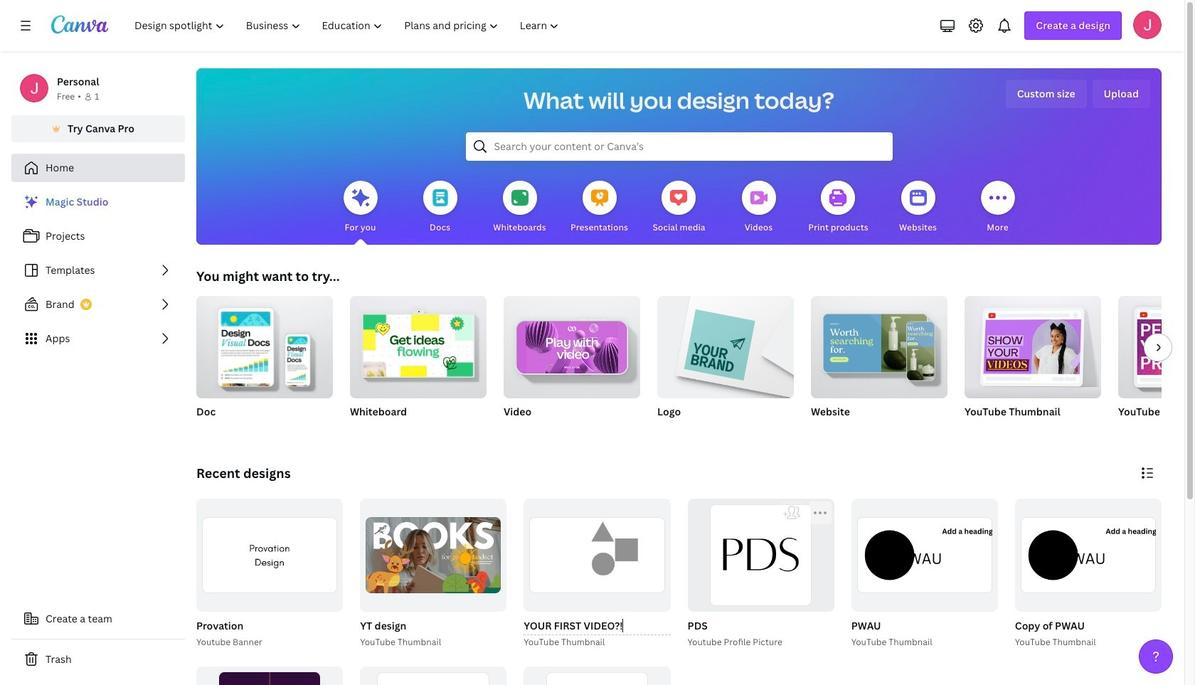 Task type: locate. For each thing, give the bounding box(es) containing it.
group
[[196, 290, 333, 437], [196, 290, 333, 399], [350, 290, 487, 437], [350, 290, 487, 399], [811, 290, 948, 437], [811, 290, 948, 399], [965, 290, 1102, 437], [965, 290, 1102, 399], [504, 296, 640, 437], [658, 296, 794, 437], [1119, 296, 1196, 437], [1119, 296, 1196, 399], [194, 499, 343, 649], [196, 499, 343, 612], [357, 499, 507, 649], [360, 499, 507, 612], [521, 499, 671, 649], [685, 499, 834, 649], [688, 499, 834, 612], [849, 499, 998, 649], [852, 499, 998, 612], [1013, 499, 1162, 649], [1015, 499, 1162, 612], [196, 667, 343, 685], [360, 667, 507, 685], [524, 667, 671, 685]]

list
[[11, 188, 185, 353]]

None field
[[524, 617, 671, 635]]

None search field
[[466, 132, 893, 161]]



Task type: vqa. For each thing, say whether or not it's contained in the screenshot.
Search SEARCH FIELD
yes



Task type: describe. For each thing, give the bounding box(es) containing it.
top level navigation element
[[125, 11, 572, 40]]

Search search field
[[494, 133, 864, 160]]

james peterson image
[[1134, 11, 1162, 39]]



